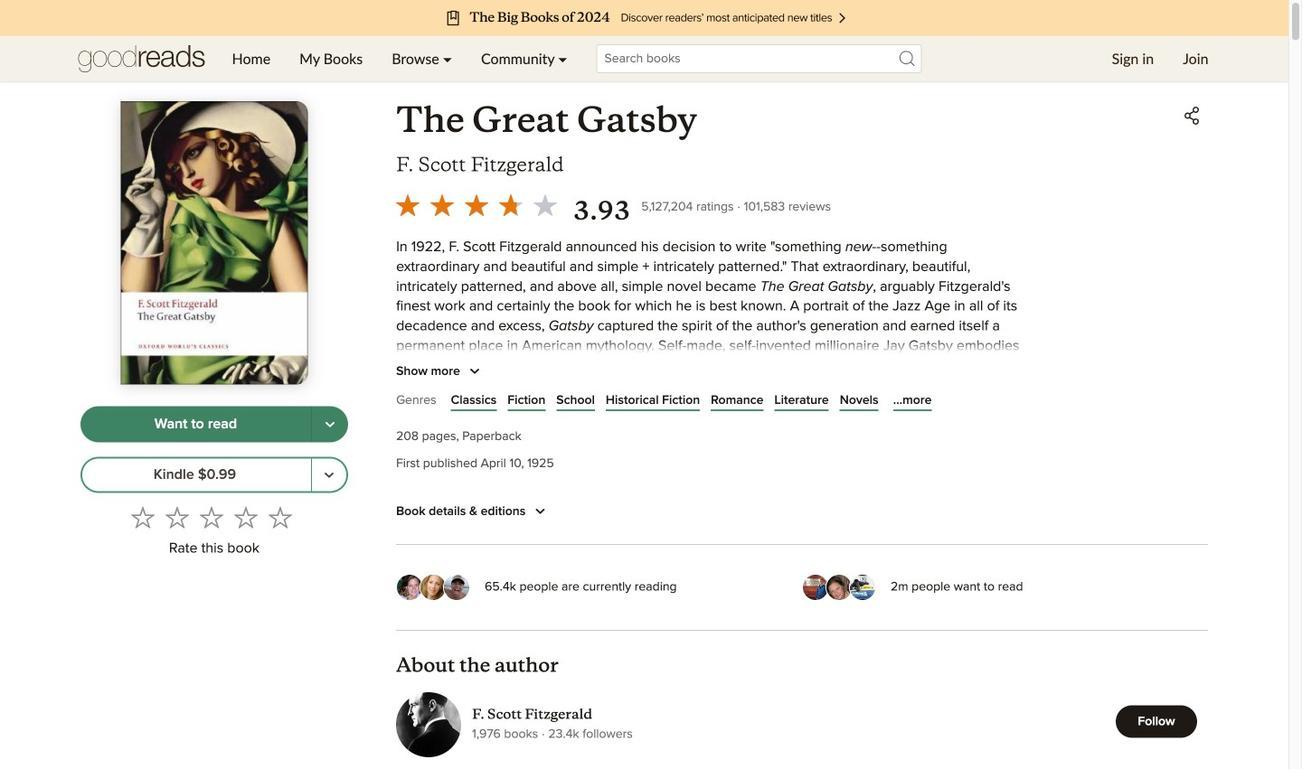 Task type: locate. For each thing, give the bounding box(es) containing it.
home image
[[78, 36, 205, 81]]

rating 3.93 out of 5 image
[[391, 188, 563, 223]]

rate 5 out of 5 image
[[269, 506, 292, 530]]

rating 0 out of 5 group
[[126, 501, 298, 535]]

rate this book element
[[81, 501, 348, 563]]

None search field
[[582, 44, 937, 73]]



Task type: vqa. For each thing, say whether or not it's contained in the screenshot.
break
no



Task type: describe. For each thing, give the bounding box(es) containing it.
rate 1 out of 5 image
[[131, 506, 155, 530]]

5,127,204 ratings and 101,583 reviews figure
[[642, 195, 831, 217]]

book title: the great gatsby element
[[396, 100, 697, 141]]

rate 3 out of 5 image
[[200, 506, 223, 530]]

rate 2 out of 5 image
[[166, 506, 189, 530]]

the most anticipated books of 2024 image
[[0, 0, 1302, 36]]

top genres for this book element
[[396, 390, 1208, 418]]

average rating of 3.93 stars. figure
[[391, 188, 642, 228]]

Search by book title or ISBN text field
[[597, 44, 922, 73]]

profile image for f. scott fitzgerald. image
[[396, 693, 461, 758]]

rate 4 out of 5 image
[[234, 506, 258, 530]]



